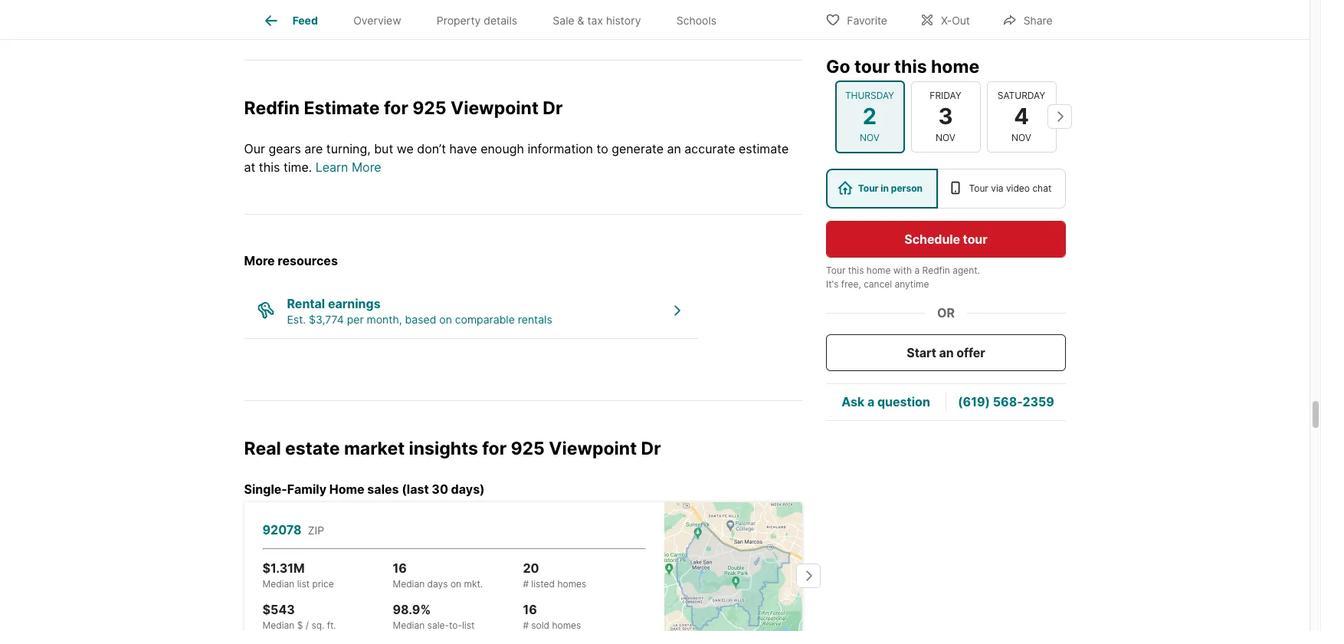 Task type: locate. For each thing, give the bounding box(es) containing it.
nov down 2
[[860, 131, 880, 143]]

1 vertical spatial viewpoint
[[549, 438, 637, 459]]

16 inside 16 median days on mkt.
[[393, 561, 407, 576]]

on right based
[[440, 313, 452, 326]]

property details tab
[[419, 2, 535, 39]]

1 vertical spatial 925
[[511, 438, 545, 459]]

redfin up gears
[[244, 97, 300, 119]]

1 horizontal spatial 925
[[511, 438, 545, 459]]

more down but at the left top of the page
[[352, 159, 382, 175]]

street
[[333, 8, 364, 21]]

median up 98.9%
[[393, 578, 425, 590]]

0 vertical spatial this
[[894, 55, 927, 77]]

925
[[413, 97, 447, 119], [511, 438, 545, 459]]

2 median from the left
[[393, 578, 425, 590]]

friday
[[930, 90, 962, 101]]

0 vertical spatial 16
[[393, 561, 407, 576]]

an left offer
[[939, 344, 954, 360]]

(619) 568-2359 link
[[958, 394, 1055, 409]]

home up friday
[[931, 55, 980, 77]]

&
[[578, 14, 585, 27]]

1 vertical spatial tour
[[963, 231, 988, 246]]

0 vertical spatial an
[[667, 141, 682, 156]]

for up days)
[[482, 438, 507, 459]]

list
[[297, 578, 310, 590]]

tab list
[[244, 0, 747, 39]]

a inside tour this home with a redfin agent. it's free, cancel anytime
[[915, 264, 920, 275]]

tour left via
[[969, 182, 989, 193]]

0 horizontal spatial an
[[667, 141, 682, 156]]

1 horizontal spatial this
[[848, 264, 864, 275]]

median down $1.31m
[[263, 578, 295, 590]]

20
[[523, 561, 539, 576]]

rentals
[[518, 313, 553, 326]]

ask a question
[[842, 394, 930, 409]]

1 horizontal spatial an
[[939, 344, 954, 360]]

favorite
[[847, 13, 888, 26]]

video
[[1006, 182, 1030, 193]]

are
[[305, 141, 323, 156]]

1 vertical spatial this
[[259, 159, 280, 175]]

this right at on the top
[[259, 159, 280, 175]]

1 horizontal spatial a
[[915, 264, 920, 275]]

median inside 16 median days on mkt.
[[393, 578, 425, 590]]

a right with at the right top
[[915, 264, 920, 275]]

0 vertical spatial for
[[384, 97, 409, 119]]

nov inside friday 3 nov
[[936, 131, 956, 143]]

rental earnings est. $3,774 per month, based on comparable rentals
[[287, 296, 553, 326]]

2
[[863, 103, 877, 129]]

tour for schedule
[[963, 231, 988, 246]]

16 up 98.9%
[[393, 561, 407, 576]]

an left accurate
[[667, 141, 682, 156]]

on inside rental earnings est. $3,774 per month, based on comparable rentals
[[440, 313, 452, 326]]

1 vertical spatial for
[[482, 438, 507, 459]]

a right ask
[[868, 394, 875, 409]]

median for $1.31m
[[263, 578, 295, 590]]

2 horizontal spatial nov
[[1012, 131, 1032, 143]]

tour via video chat option
[[938, 168, 1066, 208]]

nov inside thursday 2 nov
[[860, 131, 880, 143]]

an inside button
[[939, 344, 954, 360]]

overview tab
[[336, 2, 419, 39]]

0 vertical spatial viewpoint
[[451, 97, 539, 119]]

viewpoint
[[451, 97, 539, 119], [549, 438, 637, 459]]

1 nov from the left
[[860, 131, 880, 143]]

tour up it's
[[826, 264, 846, 275]]

tour for tour via video chat
[[969, 182, 989, 193]]

on left mkt.
[[451, 578, 462, 590]]

1 vertical spatial an
[[939, 344, 954, 360]]

0 vertical spatial dr
[[543, 97, 563, 119]]

tour inside button
[[963, 231, 988, 246]]

1 horizontal spatial tour
[[858, 182, 879, 193]]

2 horizontal spatial tour
[[969, 182, 989, 193]]

provided
[[244, 8, 289, 21]]

0 vertical spatial redfin
[[244, 97, 300, 119]]

schools tab
[[659, 2, 735, 39]]

0 horizontal spatial dr
[[543, 97, 563, 119]]

1 horizontal spatial 16
[[523, 602, 537, 617]]

share
[[1024, 13, 1053, 26]]

a
[[915, 264, 920, 275], [868, 394, 875, 409]]

1 vertical spatial more
[[244, 253, 275, 268]]

0 vertical spatial 925
[[413, 97, 447, 119]]

1 vertical spatial redfin
[[922, 264, 950, 275]]

this up free,
[[848, 264, 864, 275]]

0 horizontal spatial nov
[[860, 131, 880, 143]]

in
[[881, 182, 889, 193]]

rental
[[287, 296, 325, 311]]

0 horizontal spatial more
[[244, 253, 275, 268]]

median
[[263, 578, 295, 590], [393, 578, 425, 590]]

nov down 3
[[936, 131, 956, 143]]

1 horizontal spatial redfin
[[922, 264, 950, 275]]

0 horizontal spatial tour
[[854, 55, 890, 77]]

our gears are turning, but we don't have enough information to generate an accurate estimate at this time.
[[244, 141, 789, 175]]

tour in person
[[858, 182, 923, 193]]

property
[[437, 14, 481, 27]]

0 horizontal spatial tour
[[826, 264, 846, 275]]

2 vertical spatial this
[[848, 264, 864, 275]]

1 horizontal spatial home
[[931, 55, 980, 77]]

1 median from the left
[[263, 578, 295, 590]]

home up cancel
[[867, 264, 891, 275]]

0 vertical spatial on
[[440, 313, 452, 326]]

30
[[432, 482, 448, 497]]

nov for 2
[[860, 131, 880, 143]]

history
[[606, 14, 641, 27]]

to
[[597, 141, 609, 156]]

sale & tax history
[[553, 14, 641, 27]]

nov down 4
[[1012, 131, 1032, 143]]

0 horizontal spatial a
[[868, 394, 875, 409]]

tour
[[854, 55, 890, 77], [963, 231, 988, 246]]

1 vertical spatial a
[[868, 394, 875, 409]]

feed
[[293, 14, 318, 27]]

zip
[[308, 524, 324, 537]]

(619) 568-2359
[[958, 394, 1055, 409]]

saturday 4 nov
[[998, 90, 1046, 143]]

redfin
[[244, 97, 300, 119], [922, 264, 950, 275]]

sale
[[553, 14, 575, 27]]

0 horizontal spatial this
[[259, 159, 280, 175]]

favorite button
[[813, 3, 901, 35]]

1 horizontal spatial viewpoint
[[549, 438, 637, 459]]

tour left in
[[858, 182, 879, 193]]

for up we
[[384, 97, 409, 119]]

2 nov from the left
[[936, 131, 956, 143]]

information
[[528, 141, 593, 156]]

go
[[826, 55, 850, 77]]

dr
[[543, 97, 563, 119], [641, 438, 661, 459]]

tour this home with a redfin agent. it's free, cancel anytime
[[826, 264, 980, 289]]

1 vertical spatial home
[[867, 264, 891, 275]]

nov inside saturday 4 nov
[[1012, 131, 1032, 143]]

nov for 3
[[936, 131, 956, 143]]

month,
[[367, 313, 402, 326]]

estimate
[[739, 141, 789, 156]]

16
[[393, 561, 407, 576], [523, 602, 537, 617]]

free,
[[841, 278, 861, 289]]

an
[[667, 141, 682, 156], [939, 344, 954, 360]]

on
[[440, 313, 452, 326], [451, 578, 462, 590]]

it's
[[826, 278, 839, 289]]

this inside tour this home with a redfin agent. it's free, cancel anytime
[[848, 264, 864, 275]]

earnings
[[328, 296, 381, 311]]

we
[[397, 141, 414, 156]]

3 nov from the left
[[1012, 131, 1032, 143]]

property details
[[437, 14, 518, 27]]

list box containing tour in person
[[826, 168, 1066, 208]]

tour up agent.
[[963, 231, 988, 246]]

0 vertical spatial tour
[[854, 55, 890, 77]]

single-
[[244, 482, 287, 497]]

for
[[384, 97, 409, 119], [482, 438, 507, 459]]

days)
[[451, 482, 485, 497]]

3
[[939, 103, 953, 129]]

1 horizontal spatial nov
[[936, 131, 956, 143]]

tour inside tour this home with a redfin agent. it's free, cancel anytime
[[826, 264, 846, 275]]

sale & tax history tab
[[535, 2, 659, 39]]

16 median days on mkt.
[[393, 561, 483, 590]]

0 horizontal spatial viewpoint
[[451, 97, 539, 119]]

at
[[244, 159, 256, 175]]

anytime
[[895, 278, 929, 289]]

schedule
[[905, 231, 960, 246]]

this
[[894, 55, 927, 77], [259, 159, 280, 175], [848, 264, 864, 275]]

median inside $1.31m median list price
[[263, 578, 295, 590]]

tour via video chat
[[969, 182, 1052, 193]]

learn more
[[316, 159, 382, 175]]

gears
[[269, 141, 301, 156]]

1 vertical spatial 16
[[523, 602, 537, 617]]

schools
[[677, 14, 717, 27]]

tour
[[858, 182, 879, 193], [969, 182, 989, 193], [826, 264, 846, 275]]

1 vertical spatial on
[[451, 578, 462, 590]]

cancel
[[864, 278, 892, 289]]

0 horizontal spatial home
[[867, 264, 891, 275]]

1 horizontal spatial tour
[[963, 231, 988, 246]]

0 vertical spatial a
[[915, 264, 920, 275]]

home
[[329, 482, 365, 497]]

0 horizontal spatial median
[[263, 578, 295, 590]]

1 vertical spatial dr
[[641, 438, 661, 459]]

0 vertical spatial more
[[352, 159, 382, 175]]

price
[[312, 578, 334, 590]]

real
[[244, 438, 281, 459]]

chat
[[1033, 182, 1052, 193]]

16 down #
[[523, 602, 537, 617]]

this up thursday
[[894, 55, 927, 77]]

None button
[[835, 80, 905, 153], [911, 81, 981, 152], [987, 81, 1057, 152], [835, 80, 905, 153], [911, 81, 981, 152], [987, 81, 1057, 152]]

0 horizontal spatial 16
[[393, 561, 407, 576]]

1 horizontal spatial median
[[393, 578, 425, 590]]

92078
[[263, 522, 302, 538]]

redfin up anytime
[[922, 264, 950, 275]]

days
[[428, 578, 448, 590]]

list box
[[826, 168, 1066, 208]]

more left resources
[[244, 253, 275, 268]]

tour up thursday
[[854, 55, 890, 77]]



Task type: describe. For each thing, give the bounding box(es) containing it.
homes
[[558, 578, 587, 590]]

first
[[308, 8, 330, 21]]

image image
[[664, 502, 802, 631]]

0 horizontal spatial for
[[384, 97, 409, 119]]

start an offer
[[907, 344, 985, 360]]

tax
[[588, 14, 603, 27]]

by
[[292, 8, 305, 21]]

568-
[[993, 394, 1023, 409]]

real estate market insights for 925 viewpoint dr
[[244, 438, 661, 459]]

foundation
[[367, 8, 424, 21]]

overview
[[354, 14, 401, 27]]

0 horizontal spatial 925
[[413, 97, 447, 119]]

time.
[[284, 159, 312, 175]]

go tour this home
[[826, 55, 980, 77]]

feed link
[[262, 12, 318, 30]]

home inside tour this home with a redfin agent. it's free, cancel anytime
[[867, 264, 891, 275]]

1 horizontal spatial for
[[482, 438, 507, 459]]

median for 16
[[393, 578, 425, 590]]

nov for 4
[[1012, 131, 1032, 143]]

98.9%
[[393, 602, 431, 617]]

92078 zip
[[263, 522, 324, 538]]

this inside our gears are turning, but we don't have enough information to generate an accurate estimate at this time.
[[259, 159, 280, 175]]

1 horizontal spatial dr
[[641, 438, 661, 459]]

saturday
[[998, 90, 1046, 101]]

or
[[937, 304, 955, 320]]

x-
[[941, 13, 952, 26]]

details
[[484, 14, 518, 27]]

have
[[450, 141, 477, 156]]

4
[[1015, 103, 1030, 129]]

out
[[952, 13, 971, 26]]

estate
[[285, 438, 340, 459]]

insights
[[409, 438, 478, 459]]

tab list containing feed
[[244, 0, 747, 39]]

(last
[[402, 482, 429, 497]]

ask a question link
[[842, 394, 930, 409]]

listed
[[532, 578, 555, 590]]

don't
[[417, 141, 446, 156]]

0 vertical spatial home
[[931, 55, 980, 77]]

$3,774
[[309, 313, 344, 326]]

tour for go
[[854, 55, 890, 77]]

person
[[891, 182, 923, 193]]

sales
[[368, 482, 399, 497]]

based
[[405, 313, 437, 326]]

next image
[[796, 564, 821, 588]]

estimate
[[304, 97, 380, 119]]

20 # listed homes
[[523, 561, 587, 590]]

tour in person option
[[826, 168, 938, 208]]

comparable
[[455, 313, 515, 326]]

redfin estimate for 925 viewpoint dr
[[244, 97, 563, 119]]

resources
[[278, 253, 338, 268]]

$1.31m
[[263, 561, 305, 576]]

friday 3 nov
[[930, 90, 962, 143]]

16 for 16
[[523, 602, 537, 617]]

learn
[[316, 159, 348, 175]]

thursday
[[846, 90, 895, 101]]

generate
[[612, 141, 664, 156]]

2 horizontal spatial this
[[894, 55, 927, 77]]

16 for 16 median days on mkt.
[[393, 561, 407, 576]]

redfin inside tour this home with a redfin agent. it's free, cancel anytime
[[922, 264, 950, 275]]

but
[[374, 141, 394, 156]]

est.
[[287, 313, 306, 326]]

single-family home sales (last 30 days)
[[244, 482, 485, 497]]

1 horizontal spatial more
[[352, 159, 382, 175]]

2359
[[1023, 394, 1055, 409]]

0 horizontal spatial redfin
[[244, 97, 300, 119]]

$543
[[263, 602, 295, 617]]

#
[[523, 578, 529, 590]]

start
[[907, 344, 937, 360]]

start an offer button
[[826, 334, 1066, 370]]

x-out
[[941, 13, 971, 26]]

enough
[[481, 141, 524, 156]]

our
[[244, 141, 265, 156]]

an inside our gears are turning, but we don't have enough information to generate an accurate estimate at this time.
[[667, 141, 682, 156]]

ask
[[842, 394, 865, 409]]

(619)
[[958, 394, 990, 409]]

92078 link
[[263, 521, 308, 539]]

family
[[287, 482, 327, 497]]

mkt.
[[464, 578, 483, 590]]

thursday 2 nov
[[846, 90, 895, 143]]

market
[[344, 438, 405, 459]]

schedule tour
[[905, 231, 988, 246]]

next image
[[1048, 104, 1072, 129]]

provided by first street foundation
[[244, 8, 424, 21]]

via
[[991, 182, 1004, 193]]

agent.
[[953, 264, 980, 275]]

tour for tour in person
[[858, 182, 879, 193]]

x-out button
[[907, 3, 984, 35]]

on inside 16 median days on mkt.
[[451, 578, 462, 590]]

accurate
[[685, 141, 736, 156]]

turning,
[[327, 141, 371, 156]]

schedule tour button
[[826, 220, 1066, 257]]



Task type: vqa. For each thing, say whether or not it's contained in the screenshot.
the Redfin Estimate for 925 Viewpoint Dr
yes



